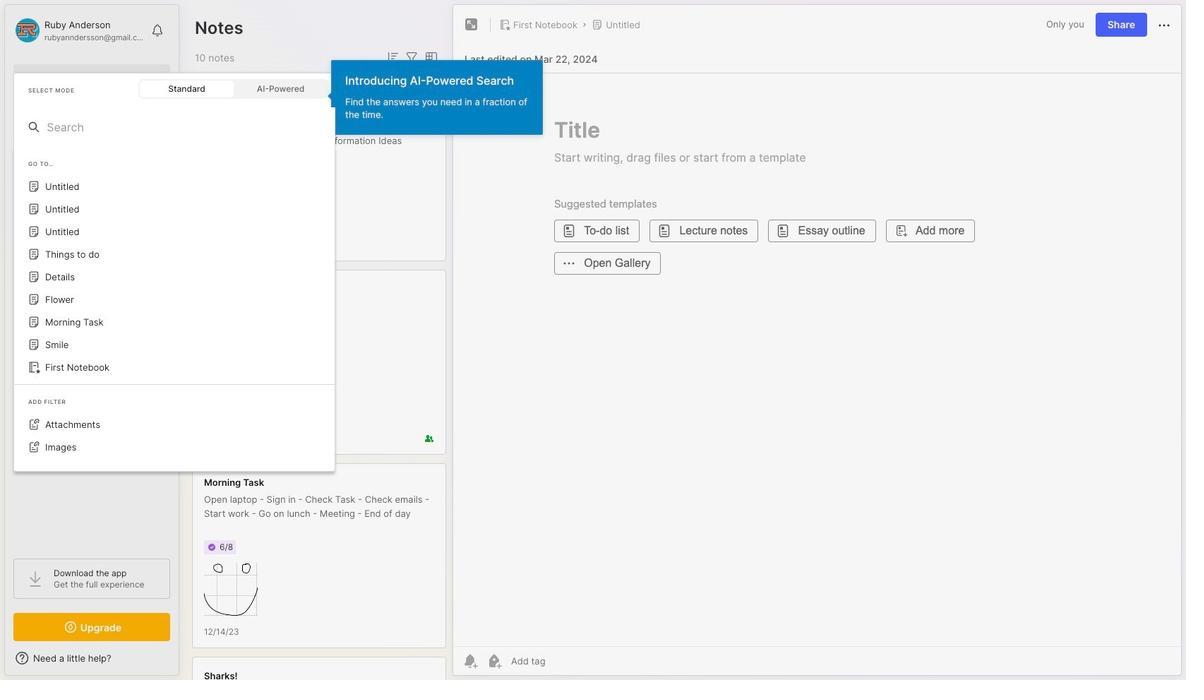 Task type: vqa. For each thing, say whether or not it's contained in the screenshot.
fourth row from the bottom
no



Task type: locate. For each thing, give the bounding box(es) containing it.
thumbnail image
[[204, 369, 258, 423], [204, 563, 258, 617]]

1 thumbnail image from the top
[[204, 369, 258, 423]]

Search results field
[[13, 147, 335, 472]]

0 vertical spatial search text field
[[39, 72, 158, 85]]

tree
[[5, 138, 179, 546]]

add a reminder image
[[462, 653, 479, 670]]

tree inside main element
[[5, 138, 179, 546]]

main element
[[0, 0, 1187, 680]]

search text field for search box within the main element
[[47, 119, 326, 136]]

None search field
[[39, 70, 158, 87]]

Note Editor text field
[[453, 73, 1182, 646]]

search text field for search field within the main element
[[39, 72, 158, 85]]

2 thumbnail image from the top
[[204, 563, 258, 617]]

0 vertical spatial thumbnail image
[[204, 369, 258, 423]]

Search text field
[[39, 72, 158, 85], [47, 119, 326, 136]]

none search field inside main element
[[47, 119, 326, 136]]

1 vertical spatial thumbnail image
[[204, 563, 258, 617]]

expand note image
[[463, 16, 480, 33]]

None search field
[[47, 119, 326, 136]]

1 vertical spatial search text field
[[47, 119, 326, 136]]



Task type: describe. For each thing, give the bounding box(es) containing it.
click to collapse image
[[178, 654, 189, 671]]

none search field inside main element
[[39, 70, 158, 87]]

note window element
[[453, 4, 1182, 676]]

add tag image
[[486, 653, 503, 670]]



